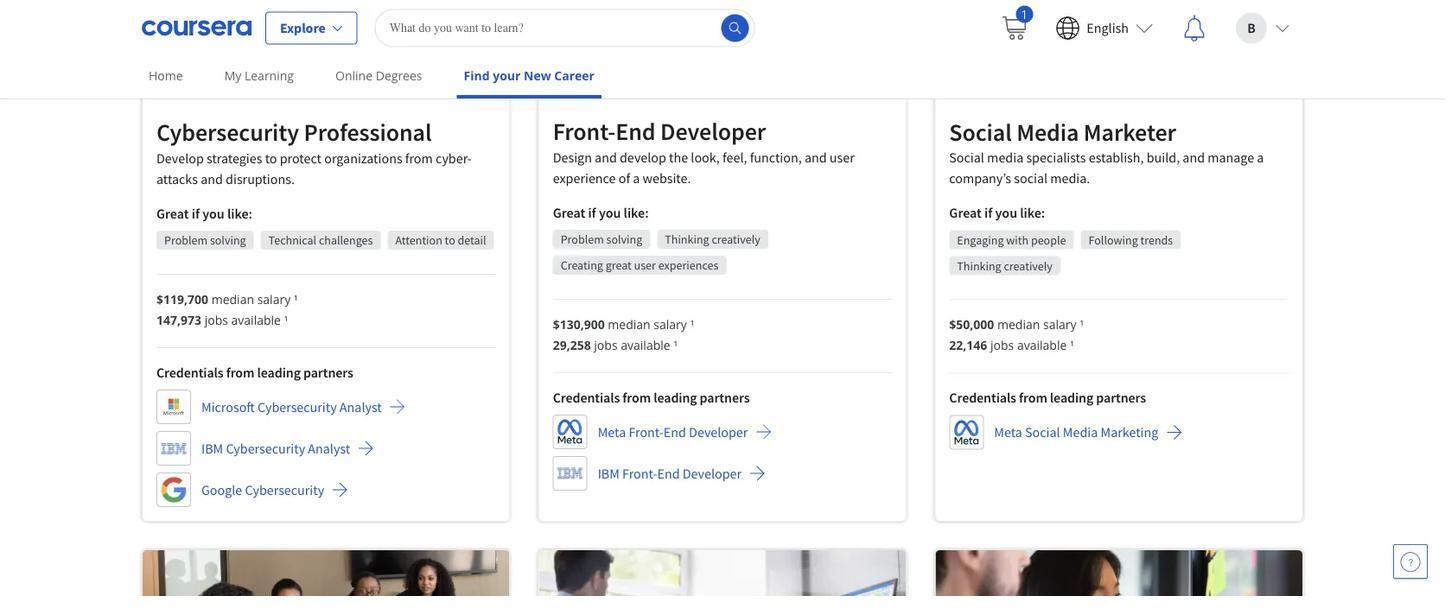 Task type: vqa. For each thing, say whether or not it's contained in the screenshot.
the affiliates link
no



Task type: describe. For each thing, give the bounding box(es) containing it.
1 horizontal spatial creatively
[[1004, 258, 1053, 274]]

median for developer
[[608, 316, 651, 332]]

google
[[201, 482, 242, 499]]

0 vertical spatial social
[[949, 117, 1012, 147]]

experiences
[[658, 257, 719, 273]]

$130,900 median salary ¹ 29,258 jobs available ¹
[[553, 316, 694, 353]]

new
[[524, 67, 551, 84]]

find your new career
[[464, 67, 595, 84]]

1 horizontal spatial thinking
[[957, 258, 1002, 274]]

technical challenges
[[268, 233, 373, 248]]

$119,700 median salary ¹ 147,973 jobs available ¹
[[156, 291, 298, 328]]

What do you want to learn? text field
[[375, 9, 755, 47]]

manage
[[1208, 149, 1254, 166]]

media inside "social media marketer social media specialists establish, build, and manage a company's social media."
[[1017, 117, 1079, 147]]

problem solving for develop
[[164, 233, 246, 248]]

great for front-end developer
[[553, 204, 585, 221]]

learning
[[245, 67, 294, 84]]

0 horizontal spatial creatively
[[712, 232, 760, 247]]

strategies
[[207, 150, 262, 167]]

1
[[1021, 6, 1028, 22]]

29,258
[[553, 337, 591, 353]]

my
[[224, 67, 241, 84]]

attacks
[[156, 170, 198, 188]]

engaging with people
[[957, 232, 1066, 248]]

partners for end
[[700, 389, 750, 406]]

following trends
[[1089, 232, 1173, 248]]

meta front-end developer
[[598, 423, 748, 441]]

problem for front-end developer
[[561, 232, 604, 247]]

technical
[[268, 233, 316, 248]]

available for marketer
[[1017, 337, 1067, 354]]

credentials for front-
[[553, 389, 620, 406]]

look,
[[691, 149, 720, 166]]

like: for develop
[[227, 205, 252, 222]]

end inside front-end developer design and develop the look, feel, function, and user experience of a website.
[[616, 116, 656, 146]]

a inside "social media marketer social media specialists establish, build, and manage a company's social media."
[[1257, 149, 1264, 166]]

from for cybersecurity professional
[[226, 364, 255, 381]]

jobs for marketer
[[991, 337, 1014, 354]]

google cybersecurity link
[[156, 473, 348, 507]]

front- inside front-end developer design and develop the look, feel, function, and user experience of a website.
[[553, 116, 616, 146]]

cyber-
[[436, 150, 472, 167]]

challenges
[[319, 233, 373, 248]]

ibm front-end developer
[[598, 465, 742, 482]]

specialists
[[1026, 149, 1086, 166]]

shopping cart: 1 item element
[[1000, 6, 1033, 42]]

b button
[[1222, 0, 1303, 56]]

great if you like: for cybersecurity
[[156, 205, 252, 222]]

cybersecurity for google
[[245, 482, 324, 499]]

career
[[554, 67, 595, 84]]

solving for develop
[[210, 233, 246, 248]]

coursera image
[[142, 14, 252, 42]]

professional
[[304, 117, 432, 147]]

great for cybersecurity professional
[[156, 205, 189, 222]]

engaging
[[957, 232, 1004, 248]]

1 vertical spatial media
[[1063, 424, 1098, 441]]

design
[[553, 149, 592, 166]]

social media marketer image
[[936, 0, 1303, 96]]

and right function,
[[805, 149, 827, 166]]

$50,000 median salary ¹ 22,146 jobs available ¹
[[949, 316, 1084, 354]]

meta for social
[[994, 424, 1022, 441]]

home
[[149, 67, 183, 84]]

1 link
[[987, 0, 1042, 56]]

ibm cybersecurity analyst link
[[156, 431, 374, 466]]

analyst for microsoft cybersecurity analyst
[[340, 399, 382, 416]]

you for social
[[995, 204, 1017, 222]]

develop
[[620, 149, 666, 166]]

jobs for develop
[[205, 312, 228, 328]]

available for develop
[[231, 312, 281, 328]]

online degrees
[[335, 67, 422, 84]]

english
[[1087, 19, 1129, 37]]

developer inside front-end developer design and develop the look, feel, function, and user experience of a website.
[[660, 116, 766, 146]]

credentials for social
[[949, 389, 1016, 407]]

and inside "cybersecurity professional develop strategies to protect organizations from cyber- attacks and disruptions."
[[201, 170, 223, 188]]

meta social media marketing link
[[949, 415, 1183, 450]]

media
[[987, 149, 1024, 166]]

leading for develop
[[257, 364, 301, 381]]

english button
[[1042, 0, 1167, 56]]

from for front-end developer
[[623, 389, 651, 406]]

median for develop
[[211, 291, 254, 307]]

credentials for cybersecurity
[[156, 364, 224, 381]]

0 horizontal spatial user
[[634, 257, 656, 273]]

ibm for develop
[[201, 440, 223, 457]]

22,146
[[949, 337, 987, 354]]

available for developer
[[621, 337, 670, 353]]

organizations
[[324, 150, 402, 167]]

online degrees link
[[328, 56, 429, 95]]

attention to detail
[[395, 233, 486, 248]]

b
[[1248, 19, 1256, 37]]

front-end developer design and develop the look, feel, function, and user experience of a website.
[[553, 116, 855, 187]]

if for cybersecurity
[[192, 205, 200, 222]]

attention
[[395, 233, 442, 248]]

media.
[[1050, 170, 1090, 187]]

microsoft cybersecurity analyst link
[[156, 390, 406, 424]]

creating great user experiences
[[561, 257, 719, 273]]

like: for marketer
[[1020, 204, 1045, 222]]

google cybersecurity
[[201, 482, 324, 499]]

147,973
[[156, 312, 201, 328]]

build,
[[1147, 149, 1180, 166]]

develop
[[156, 150, 204, 167]]

social media marketer social media specialists establish, build, and manage a company's social media.
[[949, 117, 1264, 187]]

the
[[669, 149, 688, 166]]

median for marketer
[[997, 316, 1040, 333]]

credentials from leading partners for develop
[[156, 364, 353, 381]]

if for social
[[985, 204, 993, 222]]

end for meta
[[664, 423, 686, 441]]

partners for professional
[[303, 364, 353, 381]]

degrees
[[376, 67, 422, 84]]

great if you like: for social
[[949, 204, 1045, 222]]

you for cybersecurity
[[202, 205, 225, 222]]

great for social media marketer
[[949, 204, 982, 222]]



Task type: locate. For each thing, give the bounding box(es) containing it.
1 vertical spatial thinking creatively
[[957, 258, 1053, 274]]

problem solving for developer
[[561, 232, 642, 247]]

cybersecurity analyst image
[[143, 0, 510, 96]]

feel,
[[723, 149, 747, 166]]

1 horizontal spatial credentials
[[553, 389, 620, 406]]

with
[[1006, 232, 1029, 248]]

2 vertical spatial front-
[[622, 465, 657, 482]]

partners
[[303, 364, 353, 381], [700, 389, 750, 406], [1096, 389, 1146, 407]]

front- inside ibm front-end developer link
[[622, 465, 657, 482]]

1 horizontal spatial meta
[[994, 424, 1022, 441]]

1 vertical spatial thinking
[[957, 258, 1002, 274]]

1 horizontal spatial median
[[608, 316, 651, 332]]

available inside $130,900 median salary ¹ 29,258 jobs available ¹
[[621, 337, 670, 353]]

cybersecurity up google cybersecurity
[[226, 440, 305, 457]]

jobs inside $50,000 median salary ¹ 22,146 jobs available ¹
[[991, 337, 1014, 354]]

0 horizontal spatial problem
[[164, 233, 208, 248]]

leading
[[257, 364, 301, 381], [654, 389, 697, 406], [1050, 389, 1094, 407]]

$130,900
[[553, 316, 605, 332]]

1 horizontal spatial to
[[445, 233, 455, 248]]

median
[[211, 291, 254, 307], [608, 316, 651, 332], [997, 316, 1040, 333]]

available inside $50,000 median salary ¹ 22,146 jobs available ¹
[[1017, 337, 1067, 354]]

marketer
[[1084, 117, 1176, 147]]

end
[[616, 116, 656, 146], [664, 423, 686, 441], [657, 465, 680, 482]]

and up experience
[[595, 149, 617, 166]]

1 vertical spatial developer
[[689, 423, 748, 441]]

creatively up experiences at the left
[[712, 232, 760, 247]]

0 vertical spatial analyst
[[340, 399, 382, 416]]

a
[[1257, 149, 1264, 166], [633, 169, 640, 187]]

salary
[[257, 291, 291, 307], [654, 316, 687, 332], [1043, 316, 1077, 333]]

great down attacks on the top of page
[[156, 205, 189, 222]]

0 horizontal spatial median
[[211, 291, 254, 307]]

jobs right 22,146 on the right
[[991, 337, 1014, 354]]

ibm down "meta front-end developer" link
[[598, 465, 620, 482]]

to
[[265, 150, 277, 167], [445, 233, 455, 248]]

0 vertical spatial media
[[1017, 117, 1079, 147]]

if for front-
[[588, 204, 596, 221]]

2 vertical spatial end
[[657, 465, 680, 482]]

jobs right 147,973
[[205, 312, 228, 328]]

0 horizontal spatial to
[[265, 150, 277, 167]]

website.
[[643, 169, 691, 187]]

¹
[[294, 291, 298, 307], [284, 312, 288, 328], [690, 316, 694, 332], [1080, 316, 1084, 333], [674, 337, 678, 353], [1070, 337, 1074, 354]]

front- down "meta front-end developer" link
[[622, 465, 657, 482]]

my learning link
[[218, 56, 301, 95]]

2 vertical spatial social
[[1025, 424, 1060, 441]]

solving
[[606, 232, 642, 247], [210, 233, 246, 248]]

developer up look,
[[660, 116, 766, 146]]

2 vertical spatial developer
[[683, 465, 742, 482]]

leading up the "meta social media marketing"
[[1050, 389, 1094, 407]]

0 horizontal spatial you
[[202, 205, 225, 222]]

cybersecurity for ibm
[[226, 440, 305, 457]]

like: for developer
[[624, 204, 649, 221]]

credentials from leading partners for marketer
[[949, 389, 1146, 407]]

like: up with
[[1020, 204, 1045, 222]]

microsoft cybersecurity analyst
[[201, 399, 382, 416]]

you down of
[[599, 204, 621, 221]]

0 horizontal spatial credentials from leading partners
[[156, 364, 353, 381]]

0 horizontal spatial thinking
[[665, 232, 709, 247]]

thinking up experiences at the left
[[665, 232, 709, 247]]

1 vertical spatial a
[[633, 169, 640, 187]]

explore
[[280, 19, 326, 37]]

available
[[231, 312, 281, 328], [621, 337, 670, 353], [1017, 337, 1067, 354]]

cybersecurity inside the 'google cybersecurity' link
[[245, 482, 324, 499]]

thinking creatively up experiences at the left
[[665, 232, 760, 247]]

from up "meta front-end developer" link
[[623, 389, 651, 406]]

explore button
[[265, 12, 358, 45]]

and down strategies
[[201, 170, 223, 188]]

2 horizontal spatial credentials
[[949, 389, 1016, 407]]

1 vertical spatial front-
[[629, 423, 664, 441]]

median right $130,900
[[608, 316, 651, 332]]

jobs right 29,258
[[594, 337, 618, 353]]

2 horizontal spatial great if you like:
[[949, 204, 1045, 222]]

0 horizontal spatial leading
[[257, 364, 301, 381]]

0 horizontal spatial meta
[[598, 423, 626, 441]]

disruptions.
[[226, 170, 295, 188]]

cybersecurity professional develop strategies to protect organizations from cyber- attacks and disruptions.
[[156, 117, 472, 188]]

cybersecurity for microsoft
[[258, 399, 337, 416]]

0 vertical spatial thinking
[[665, 232, 709, 247]]

great up the engaging
[[949, 204, 982, 222]]

analyst
[[340, 399, 382, 416], [308, 440, 350, 457]]

credentials up microsoft
[[156, 364, 224, 381]]

0 horizontal spatial ibm
[[201, 440, 223, 457]]

median right $50,000
[[997, 316, 1040, 333]]

problem for cybersecurity professional
[[164, 233, 208, 248]]

protect
[[280, 150, 322, 167]]

developer for meta front-end developer
[[689, 423, 748, 441]]

microsoft
[[201, 399, 255, 416]]

problem solving up $119,700
[[164, 233, 246, 248]]

median right $119,700
[[211, 291, 254, 307]]

0 horizontal spatial available
[[231, 312, 281, 328]]

my learning
[[224, 67, 294, 84]]

partners up marketing on the bottom right
[[1096, 389, 1146, 407]]

partners for media
[[1096, 389, 1146, 407]]

experience
[[553, 169, 616, 187]]

front- up ibm front-end developer link
[[629, 423, 664, 441]]

from left "cyber-"
[[405, 150, 433, 167]]

you down strategies
[[202, 205, 225, 222]]

from up microsoft
[[226, 364, 255, 381]]

2 horizontal spatial partners
[[1096, 389, 1146, 407]]

from up the meta social media marketing link
[[1019, 389, 1047, 407]]

marketing
[[1101, 424, 1159, 441]]

0 horizontal spatial jobs
[[205, 312, 228, 328]]

1 horizontal spatial available
[[621, 337, 670, 353]]

partners up the microsoft cybersecurity analyst
[[303, 364, 353, 381]]

people
[[1031, 232, 1066, 248]]

end up develop
[[616, 116, 656, 146]]

and right "build,"
[[1183, 149, 1205, 166]]

front- for meta
[[629, 423, 664, 441]]

if down attacks on the top of page
[[192, 205, 200, 222]]

ibm up "google"
[[201, 440, 223, 457]]

1 vertical spatial to
[[445, 233, 455, 248]]

salary inside $119,700 median salary ¹ 147,973 jobs available ¹
[[257, 291, 291, 307]]

0 horizontal spatial great
[[156, 205, 189, 222]]

salary for marketer
[[1043, 316, 1077, 333]]

media left marketing on the bottom right
[[1063, 424, 1098, 441]]

2 horizontal spatial median
[[997, 316, 1040, 333]]

from
[[405, 150, 433, 167], [226, 364, 255, 381], [623, 389, 651, 406], [1019, 389, 1047, 407]]

median inside $130,900 median salary ¹ 29,258 jobs available ¹
[[608, 316, 651, 332]]

1 horizontal spatial a
[[1257, 149, 1264, 166]]

available right 29,258
[[621, 337, 670, 353]]

front- for ibm
[[622, 465, 657, 482]]

solving for developer
[[606, 232, 642, 247]]

user right function,
[[830, 149, 855, 166]]

1 vertical spatial user
[[634, 257, 656, 273]]

credentials
[[156, 364, 224, 381], [553, 389, 620, 406], [949, 389, 1016, 407]]

0 horizontal spatial a
[[633, 169, 640, 187]]

front- inside "meta front-end developer" link
[[629, 423, 664, 441]]

home link
[[142, 56, 190, 95]]

0 horizontal spatial salary
[[257, 291, 291, 307]]

analyst for ibm cybersecurity analyst
[[308, 440, 350, 457]]

credentials from leading partners
[[156, 364, 353, 381], [553, 389, 750, 406], [949, 389, 1146, 407]]

2 horizontal spatial jobs
[[991, 337, 1014, 354]]

1 horizontal spatial partners
[[700, 389, 750, 406]]

1 horizontal spatial problem
[[561, 232, 604, 247]]

user right 'great'
[[634, 257, 656, 273]]

0 vertical spatial creatively
[[712, 232, 760, 247]]

1 horizontal spatial great if you like:
[[553, 204, 649, 221]]

0 horizontal spatial if
[[192, 205, 200, 222]]

salary for developer
[[654, 316, 687, 332]]

social
[[949, 117, 1012, 147], [949, 149, 984, 166], [1025, 424, 1060, 441]]

2 horizontal spatial credentials from leading partners
[[949, 389, 1146, 407]]

online
[[335, 67, 373, 84]]

salary down technical
[[257, 291, 291, 307]]

you
[[599, 204, 621, 221], [995, 204, 1017, 222], [202, 205, 225, 222]]

salary for develop
[[257, 291, 291, 307]]

leading for developer
[[654, 389, 697, 406]]

problem
[[561, 232, 604, 247], [164, 233, 208, 248]]

your
[[493, 67, 521, 84]]

credentials from leading partners up microsoft cybersecurity analyst link
[[156, 364, 353, 381]]

0 vertical spatial developer
[[660, 116, 766, 146]]

0 vertical spatial a
[[1257, 149, 1264, 166]]

1 vertical spatial creatively
[[1004, 258, 1053, 274]]

available right 147,973
[[231, 312, 281, 328]]

1 horizontal spatial you
[[599, 204, 621, 221]]

1 horizontal spatial jobs
[[594, 337, 618, 353]]

1 horizontal spatial great
[[553, 204, 585, 221]]

problem up $119,700
[[164, 233, 208, 248]]

if down experience
[[588, 204, 596, 221]]

you up engaging with people
[[995, 204, 1017, 222]]

1 horizontal spatial credentials from leading partners
[[553, 389, 750, 406]]

media
[[1017, 117, 1079, 147], [1063, 424, 1098, 441]]

a inside front-end developer design and develop the look, feel, function, and user experience of a website.
[[633, 169, 640, 187]]

1 horizontal spatial problem solving
[[561, 232, 642, 247]]

meta front-end developer link
[[553, 415, 772, 449]]

creatively
[[712, 232, 760, 247], [1004, 258, 1053, 274]]

detail
[[458, 233, 486, 248]]

cybersecurity
[[156, 117, 299, 147], [258, 399, 337, 416], [226, 440, 305, 457], [245, 482, 324, 499]]

salary down people at top right
[[1043, 316, 1077, 333]]

jobs inside $130,900 median salary ¹ 29,258 jobs available ¹
[[594, 337, 618, 353]]

0 horizontal spatial great if you like:
[[156, 205, 252, 222]]

user inside front-end developer design and develop the look, feel, function, and user experience of a website.
[[830, 149, 855, 166]]

$50,000
[[949, 316, 994, 333]]

None search field
[[375, 9, 755, 47]]

function,
[[750, 149, 802, 166]]

1 vertical spatial ibm
[[598, 465, 620, 482]]

social
[[1014, 170, 1048, 187]]

find your new career link
[[457, 56, 602, 99]]

median inside $119,700 median salary ¹ 147,973 jobs available ¹
[[211, 291, 254, 307]]

jobs for developer
[[594, 337, 618, 353]]

thinking creatively down engaging with people
[[957, 258, 1053, 274]]

0 horizontal spatial solving
[[210, 233, 246, 248]]

salary inside $130,900 median salary ¹ 29,258 jobs available ¹
[[654, 316, 687, 332]]

cybersecurity down ibm cybersecurity analyst
[[245, 482, 324, 499]]

if
[[588, 204, 596, 221], [985, 204, 993, 222], [192, 205, 200, 222]]

to inside "cybersecurity professional develop strategies to protect organizations from cyber- attacks and disruptions."
[[265, 150, 277, 167]]

great down experience
[[553, 204, 585, 221]]

cybersecurity up strategies
[[156, 117, 299, 147]]

cybersecurity up ibm cybersecurity analyst
[[258, 399, 337, 416]]

end for ibm
[[657, 465, 680, 482]]

credentials from leading partners up the meta social media marketing link
[[949, 389, 1146, 407]]

$119,700
[[156, 291, 208, 307]]

a right manage
[[1257, 149, 1264, 166]]

you for front-
[[599, 204, 621, 221]]

cybersecurity inside ibm cybersecurity analyst link
[[226, 440, 305, 457]]

cybersecurity inside microsoft cybersecurity analyst link
[[258, 399, 337, 416]]

available inside $119,700 median salary ¹ 147,973 jobs available ¹
[[231, 312, 281, 328]]

developer up ibm front-end developer
[[689, 423, 748, 441]]

0 horizontal spatial credentials
[[156, 364, 224, 381]]

a right of
[[633, 169, 640, 187]]

great if you like: down attacks on the top of page
[[156, 205, 252, 222]]

of
[[619, 169, 630, 187]]

2 horizontal spatial available
[[1017, 337, 1067, 354]]

ibm for developer
[[598, 465, 620, 482]]

median inside $50,000 median salary ¹ 22,146 jobs available ¹
[[997, 316, 1040, 333]]

0 horizontal spatial thinking creatively
[[665, 232, 760, 247]]

1 horizontal spatial ibm
[[598, 465, 620, 482]]

2 horizontal spatial you
[[995, 204, 1017, 222]]

following
[[1089, 232, 1138, 248]]

credentials from leading partners up "meta front-end developer" link
[[553, 389, 750, 406]]

solving up 'great'
[[606, 232, 642, 247]]

0 vertical spatial end
[[616, 116, 656, 146]]

0 vertical spatial ibm
[[201, 440, 223, 457]]

solving left technical
[[210, 233, 246, 248]]

ibm cybersecurity analyst
[[201, 440, 350, 457]]

help center image
[[1400, 551, 1421, 572]]

from inside "cybersecurity professional develop strategies to protect organizations from cyber- attacks and disruptions."
[[405, 150, 433, 167]]

partners up meta front-end developer
[[700, 389, 750, 406]]

to up disruptions.
[[265, 150, 277, 167]]

meta social media marketing
[[994, 424, 1159, 441]]

establish,
[[1089, 149, 1144, 166]]

thinking down the engaging
[[957, 258, 1002, 274]]

cybersecurity inside "cybersecurity professional develop strategies to protect organizations from cyber- attacks and disruptions."
[[156, 117, 299, 147]]

like: down disruptions.
[[227, 205, 252, 222]]

ibm front-end developer link
[[553, 456, 766, 491]]

company's
[[949, 170, 1011, 187]]

front-
[[553, 116, 616, 146], [629, 423, 664, 441], [622, 465, 657, 482]]

problem up creating
[[561, 232, 604, 247]]

1 horizontal spatial user
[[830, 149, 855, 166]]

meta for front-
[[598, 423, 626, 441]]

jobs
[[205, 312, 228, 328], [594, 337, 618, 353], [991, 337, 1014, 354]]

1 horizontal spatial salary
[[654, 316, 687, 332]]

media up specialists
[[1017, 117, 1079, 147]]

2 horizontal spatial if
[[985, 204, 993, 222]]

0 horizontal spatial problem solving
[[164, 233, 246, 248]]

1 horizontal spatial leading
[[654, 389, 697, 406]]

find
[[464, 67, 490, 84]]

end up ibm front-end developer
[[664, 423, 686, 441]]

1 vertical spatial social
[[949, 149, 984, 166]]

1 vertical spatial end
[[664, 423, 686, 441]]

front- up design
[[553, 116, 616, 146]]

1 horizontal spatial like:
[[624, 204, 649, 221]]

leading for marketer
[[1050, 389, 1094, 407]]

0 horizontal spatial like:
[[227, 205, 252, 222]]

2 horizontal spatial like:
[[1020, 204, 1045, 222]]

from for social media marketer
[[1019, 389, 1047, 407]]

salary inside $50,000 median salary ¹ 22,146 jobs available ¹
[[1043, 316, 1077, 333]]

if up the engaging
[[985, 204, 993, 222]]

2 horizontal spatial leading
[[1050, 389, 1094, 407]]

jobs inside $119,700 median salary ¹ 147,973 jobs available ¹
[[205, 312, 228, 328]]

developer down meta front-end developer
[[683, 465, 742, 482]]

0 vertical spatial to
[[265, 150, 277, 167]]

problem solving up 'great'
[[561, 232, 642, 247]]

great if you like: down experience
[[553, 204, 649, 221]]

2 horizontal spatial salary
[[1043, 316, 1077, 333]]

1 vertical spatial analyst
[[308, 440, 350, 457]]

creating
[[561, 257, 603, 273]]

meta
[[598, 423, 626, 441], [994, 424, 1022, 441]]

to left detail
[[445, 233, 455, 248]]

leading up microsoft cybersecurity analyst link
[[257, 364, 301, 381]]

1 horizontal spatial solving
[[606, 232, 642, 247]]

developer for ibm front-end developer
[[683, 465, 742, 482]]

2 horizontal spatial great
[[949, 204, 982, 222]]

0 vertical spatial user
[[830, 149, 855, 166]]

salary down experiences at the left
[[654, 316, 687, 332]]

available right 22,146 on the right
[[1017, 337, 1067, 354]]

great if you like: for front-
[[553, 204, 649, 221]]

1 horizontal spatial thinking creatively
[[957, 258, 1053, 274]]

credentials down 29,258
[[553, 389, 620, 406]]

0 horizontal spatial partners
[[303, 364, 353, 381]]

creatively down with
[[1004, 258, 1053, 274]]

credentials down 22,146 on the right
[[949, 389, 1016, 407]]

0 vertical spatial thinking creatively
[[665, 232, 760, 247]]

thinking creatively
[[665, 232, 760, 247], [957, 258, 1053, 274]]

great
[[606, 257, 632, 273]]

1 horizontal spatial if
[[588, 204, 596, 221]]

0 vertical spatial front-
[[553, 116, 616, 146]]

leading up meta front-end developer
[[654, 389, 697, 406]]

ibm
[[201, 440, 223, 457], [598, 465, 620, 482]]

trends
[[1141, 232, 1173, 248]]

credentials from leading partners for developer
[[553, 389, 750, 406]]

like: down of
[[624, 204, 649, 221]]

great if you like: up engaging with people
[[949, 204, 1045, 222]]

end down meta front-end developer
[[657, 465, 680, 482]]

and inside "social media marketer social media specialists establish, build, and manage a company's social media."
[[1183, 149, 1205, 166]]

great
[[553, 204, 585, 221], [949, 204, 982, 222], [156, 205, 189, 222]]



